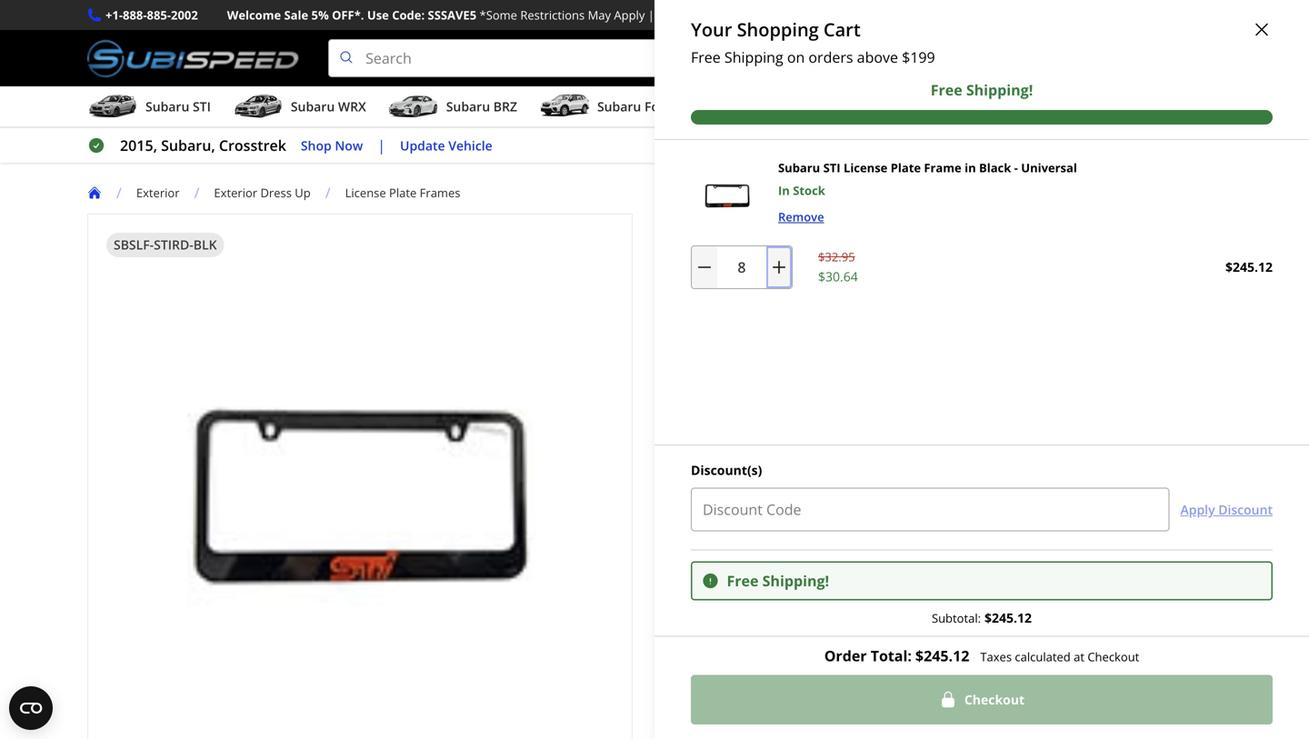 Task type: vqa. For each thing, say whether or not it's contained in the screenshot.
Exhaust Headers and Manifolds button
no



Task type: describe. For each thing, give the bounding box(es) containing it.
exterior for exterior dress up
[[214, 185, 257, 201]]

license for subaru sti license plate frame in black - universal in stock
[[844, 160, 888, 176]]

subaru sti license plate frame in black - universal link
[[778, 160, 1077, 176]]

rated
[[976, 544, 1011, 561]]

excellent
[[1014, 544, 1068, 561]]

2002
[[171, 7, 198, 23]]

search input field
[[328, 39, 1109, 77]]

2 vertical spatial $245.12
[[915, 646, 970, 665]]

$30.64 inside your shopping cart dialog
[[818, 268, 858, 285]]

order
[[824, 646, 867, 665]]

shopping
[[737, 17, 819, 42]]

your
[[691, 17, 732, 42]]

1 horizontal spatial $245.12
[[985, 609, 1032, 626]]

1 horizontal spatial checkout
[[1088, 648, 1139, 665]]

up
[[295, 185, 311, 201]]

$32.95 $30.64
[[818, 249, 858, 285]]

guarantee
[[762, 513, 821, 530]]

/ for license plate frames
[[325, 183, 331, 202]]

checkout button
[[691, 675, 1273, 725]]

$32.95 for $32.95 $30.64
[[818, 249, 855, 265]]

over
[[804, 7, 833, 23]]

exterior dress up
[[214, 185, 311, 201]]

restrictions
[[520, 7, 585, 23]]

sti for subaru sti license plate frame in black - universal in stock
[[823, 160, 841, 176]]

order total: $245.12
[[824, 646, 970, 665]]

price
[[693, 513, 721, 530]]

none number field inside your shopping cart dialog
[[691, 245, 793, 289]]

shipping inside free shipping on orders above $ 199 free shipping!
[[725, 47, 783, 67]]

shipping! for free shipping! on orders over $199
[[722, 544, 776, 561]]

$
[[902, 47, 910, 67]]

compatibility
[[868, 641, 945, 658]]

/ for exterior
[[116, 183, 122, 202]]

1 review
[[741, 251, 790, 267]]

shipping! inside free shipping on orders above $ 199 free shipping!
[[966, 80, 1033, 100]]

orders
[[761, 7, 801, 23]]

match
[[724, 513, 759, 530]]

&
[[1071, 544, 1080, 561]]

orders for on
[[799, 544, 836, 561]]

3 star image from the left
[[710, 251, 726, 267]]

frame for subaru sti license plate frame in black - universal
[[879, 216, 935, 241]]

sbslf-
[[114, 236, 154, 253]]

0 vertical spatial shipping
[[686, 7, 737, 23]]

in for subaru sti license plate frame in black - universal
[[940, 216, 956, 241]]

on
[[787, 47, 805, 67]]

subaru sti license plate frame in black - universal in stock
[[778, 160, 1077, 199]]

free shipping!
[[727, 571, 829, 591]]

free for free shipping!
[[727, 571, 759, 591]]

frames
[[420, 185, 460, 201]]

license for subaru sti license plate frame in black - universal
[[760, 216, 825, 241]]

open widget image
[[9, 686, 53, 730]]

0 horizontal spatial $30.64
[[662, 283, 753, 323]]

+1-
[[105, 7, 123, 23]]

cart
[[824, 17, 861, 42]]

stird-
[[154, 236, 193, 253]]

subispeed link
[[841, 595, 902, 615]]

before
[[948, 641, 987, 658]]

increment image
[[770, 258, 788, 276]]

please verify compatibility before purchase
[[791, 641, 1046, 658]]

use
[[367, 7, 389, 23]]

888-
[[123, 7, 147, 23]]

welcome
[[227, 7, 281, 23]]

apply
[[614, 7, 645, 23]]

may
[[588, 7, 611, 23]]

checkout link
[[691, 675, 1273, 725]]

taxes
[[980, 648, 1012, 665]]

free shipping! on orders over $199
[[693, 544, 894, 561]]

0 horizontal spatial $199
[[836, 7, 863, 23]]

off*.
[[332, 7, 364, 23]]

universal for subaru sti license plate frame in black - universal
[[1023, 216, 1106, 241]]

1 star image from the left
[[678, 251, 694, 267]]

free down 199
[[931, 80, 963, 100]]

please
[[791, 641, 829, 658]]

purchase
[[991, 641, 1046, 658]]

blk
[[193, 236, 217, 253]]

exterior for exterior
[[136, 185, 180, 201]]

2 star image from the left
[[694, 251, 710, 267]]

black for subaru sti license plate frame in black - universal in stock
[[979, 160, 1011, 176]]

above
[[857, 47, 898, 67]]

+1-888-885-2002 link
[[105, 5, 198, 25]]



Task type: locate. For each thing, give the bounding box(es) containing it.
0 horizontal spatial checkout
[[965, 691, 1025, 708]]

shipping!
[[966, 80, 1033, 100], [722, 544, 776, 561], [762, 571, 829, 591]]

885-
[[147, 7, 171, 23]]

1 horizontal spatial subaru
[[778, 160, 820, 176]]

sbslf-stird-blk
[[114, 236, 217, 253]]

sti inside subaru sti license plate frame in black - universal in stock
[[823, 160, 841, 176]]

2 horizontal spatial /
[[325, 183, 331, 202]]

orders for on
[[809, 47, 853, 67]]

authorized dealer of subispeed
[[724, 597, 902, 614]]

1 horizontal spatial /
[[194, 183, 200, 202]]

calculated
[[1015, 648, 1071, 665]]

frame up 'subaru sti license plate frame in black - universal' in the top right of the page
[[924, 160, 962, 176]]

1 exterior from the left
[[136, 185, 180, 201]]

over
[[839, 544, 864, 561]]

1 vertical spatial frame
[[879, 216, 935, 241]]

2 vertical spatial license
[[760, 216, 825, 241]]

of
[[827, 597, 838, 613]]

/ right the up
[[325, 183, 331, 202]]

0 vertical spatial -
[[1014, 160, 1018, 176]]

0 horizontal spatial plate
[[389, 185, 417, 201]]

orders left over
[[799, 544, 836, 561]]

authorized
[[724, 597, 784, 613]]

$30.64 down decrement icon
[[662, 283, 753, 323]]

plate up the $32.95 $30.64
[[830, 216, 874, 241]]

1 horizontal spatial $30.64
[[818, 268, 858, 285]]

exterior
[[136, 185, 180, 201], [214, 185, 257, 201]]

subispeed image
[[691, 158, 764, 231]]

$245.12
[[1226, 258, 1273, 276], [985, 609, 1032, 626], [915, 646, 970, 665]]

1 horizontal spatial $199
[[867, 544, 894, 561]]

0 vertical spatial sti
[[823, 160, 841, 176]]

2 vertical spatial plate
[[830, 216, 874, 241]]

1 horizontal spatial plate
[[830, 216, 874, 241]]

0 vertical spatial $32.95
[[818, 249, 855, 265]]

1 vertical spatial universal
[[1023, 216, 1106, 241]]

1 horizontal spatial in
[[965, 160, 976, 176]]

universal
[[1021, 160, 1077, 176], [1023, 216, 1106, 241]]

2 vertical spatial shipping!
[[762, 571, 829, 591]]

plate left frames
[[389, 185, 417, 201]]

sti up stock
[[823, 160, 841, 176]]

frame down subaru sti license plate frame in black - universal in stock
[[879, 216, 935, 241]]

remove
[[778, 208, 824, 225]]

199
[[910, 47, 935, 67]]

checkout down taxes
[[965, 691, 1025, 708]]

black
[[979, 160, 1011, 176], [961, 216, 1008, 241]]

dress
[[260, 185, 292, 201]]

at
[[1074, 648, 1085, 665]]

free
[[658, 7, 683, 23], [691, 47, 721, 67], [931, 80, 963, 100], [693, 544, 719, 561], [727, 571, 759, 591]]

plate for subaru sti license plate frame in black - universal in stock
[[891, 160, 921, 176]]

0 vertical spatial frame
[[924, 160, 962, 176]]

your shopping cart
[[691, 17, 861, 42]]

license
[[844, 160, 888, 176], [345, 185, 386, 201], [760, 216, 825, 241]]

1
[[741, 251, 748, 267]]

welcome sale 5% off*. use code: sssave5 *some restrictions may apply | free shipping on orders over $199
[[227, 7, 863, 23]]

/ up 'sbslf-'
[[116, 183, 122, 202]]

1 vertical spatial orders
[[799, 544, 836, 561]]

0 vertical spatial license
[[844, 160, 888, 176]]

0 horizontal spatial $32.95
[[772, 286, 811, 303]]

subtotal:
[[932, 610, 981, 626]]

0 vertical spatial shipping!
[[966, 80, 1033, 100]]

in
[[965, 160, 976, 176], [940, 216, 956, 241]]

exterior left "dress"
[[214, 185, 257, 201]]

orders
[[809, 47, 853, 67], [799, 544, 836, 561]]

/
[[116, 183, 122, 202], [194, 183, 200, 202], [325, 183, 331, 202]]

0 vertical spatial $199
[[836, 7, 863, 23]]

0 vertical spatial $245.12
[[1226, 258, 1273, 276]]

1 vertical spatial $245.12
[[985, 609, 1032, 626]]

0 vertical spatial checkout
[[1088, 648, 1139, 665]]

1 vertical spatial black
[[961, 216, 1008, 241]]

black inside subaru sti license plate frame in black - universal in stock
[[979, 160, 1011, 176]]

checkout
[[1088, 648, 1139, 665], [965, 691, 1025, 708]]

discount(s)
[[691, 461, 762, 478]]

0 horizontal spatial subaru
[[662, 216, 725, 241]]

1 vertical spatial in
[[940, 216, 956, 241]]

$30.64
[[818, 268, 858, 285], [662, 283, 753, 323]]

plate for subaru sti license plate frame in black - universal
[[830, 216, 874, 241]]

- inside subaru sti license plate frame in black - universal in stock
[[1014, 160, 1018, 176]]

$32.95 down remove "button"
[[818, 249, 855, 265]]

free down "your"
[[691, 47, 721, 67]]

1 vertical spatial -
[[1013, 216, 1019, 241]]

free down price
[[693, 544, 719, 561]]

trusted
[[1083, 544, 1128, 561]]

in for subaru sti license plate frame in black - universal in stock
[[965, 160, 976, 176]]

shipping up "search input" field
[[686, 7, 737, 23]]

1 vertical spatial subaru
[[662, 216, 725, 241]]

decrement image
[[696, 258, 714, 276]]

1 review link
[[741, 251, 790, 267]]

exterior dress up link
[[214, 185, 325, 201], [214, 185, 311, 201]]

free up authorized
[[727, 571, 759, 591]]

subaru for subaru sti license plate frame in black - universal
[[662, 216, 725, 241]]

sssave5
[[428, 7, 477, 23]]

checkout inside button
[[965, 691, 1025, 708]]

None number field
[[691, 245, 793, 289]]

subaru up decrement icon
[[662, 216, 725, 241]]

plate inside subaru sti license plate frame in black - universal in stock
[[891, 160, 921, 176]]

exterior up sbslf-stird-blk
[[136, 185, 180, 201]]

1 / from the left
[[116, 183, 122, 202]]

review
[[751, 251, 790, 267]]

$32.95 down increment image
[[772, 286, 811, 303]]

license up 'subaru sti license plate frame in black - universal' in the top right of the page
[[844, 160, 888, 176]]

1 horizontal spatial exterior
[[214, 185, 257, 201]]

3 / from the left
[[325, 183, 331, 202]]

subaru inside subaru sti license plate frame in black - universal in stock
[[778, 160, 820, 176]]

Discount Code field
[[691, 488, 1170, 531]]

taxes calculated at checkout
[[980, 648, 1139, 665]]

-
[[1014, 160, 1018, 176], [1013, 216, 1019, 241]]

checkout right at
[[1088, 648, 1139, 665]]

0 horizontal spatial sti
[[729, 216, 755, 241]]

1 vertical spatial license
[[345, 185, 386, 201]]

1 vertical spatial $199
[[867, 544, 894, 561]]

$32.95 inside the $32.95 $30.64
[[818, 249, 855, 265]]

2 exterior from the left
[[214, 185, 257, 201]]

remove button
[[778, 207, 824, 227]]

free for free shipping on orders above $ 199 free shipping!
[[691, 47, 721, 67]]

free right |
[[658, 7, 683, 23]]

1 horizontal spatial license
[[760, 216, 825, 241]]

- for subaru sti license plate frame in black - universal in stock
[[1014, 160, 1018, 176]]

license plate frames link
[[345, 185, 475, 201], [345, 185, 460, 201]]

rated excellent & trusted
[[976, 544, 1128, 561]]

1 horizontal spatial $32.95
[[818, 249, 855, 265]]

0 vertical spatial subaru
[[778, 160, 820, 176]]

1 horizontal spatial on
[[779, 544, 796, 561]]

2 horizontal spatial $245.12
[[1226, 258, 1273, 276]]

total:
[[871, 646, 912, 665]]

subaru up stock
[[778, 160, 820, 176]]

1 vertical spatial on
[[779, 544, 796, 561]]

subtotal: $245.12
[[932, 609, 1032, 626]]

1 vertical spatial plate
[[389, 185, 417, 201]]

0 horizontal spatial on
[[740, 7, 758, 23]]

subaru for subaru sti license plate frame in black - universal in stock
[[778, 160, 820, 176]]

5%
[[311, 7, 329, 23]]

0 horizontal spatial exterior
[[136, 185, 180, 201]]

free shipping on orders above $ 199 free shipping!
[[691, 47, 1033, 100]]

$32.95 for $32.95
[[772, 286, 811, 303]]

star image
[[678, 251, 694, 267], [694, 251, 710, 267], [710, 251, 726, 267], [726, 251, 741, 267]]

sti
[[823, 160, 841, 176], [729, 216, 755, 241]]

sale
[[284, 7, 308, 23]]

on left orders
[[740, 7, 758, 23]]

license plate frames
[[345, 185, 460, 201]]

in
[[778, 182, 790, 199]]

$199
[[836, 7, 863, 23], [867, 544, 894, 561]]

0 horizontal spatial $245.12
[[915, 646, 970, 665]]

0 horizontal spatial in
[[940, 216, 956, 241]]

1 vertical spatial sti
[[729, 216, 755, 241]]

stock
[[793, 182, 825, 199]]

0 vertical spatial on
[[740, 7, 758, 23]]

- for subaru sti license plate frame in black - universal
[[1013, 216, 1019, 241]]

license up review
[[760, 216, 825, 241]]

orders down cart at right
[[809, 47, 853, 67]]

frame for subaru sti license plate frame in black - universal in stock
[[924, 160, 962, 176]]

|
[[648, 7, 654, 23]]

free for free shipping! on orders over $199
[[693, 544, 719, 561]]

1 vertical spatial shipping
[[725, 47, 783, 67]]

sti for subaru sti license plate frame in black - universal
[[729, 216, 755, 241]]

2 horizontal spatial license
[[844, 160, 888, 176]]

subispeed
[[841, 597, 902, 614]]

$32.95
[[818, 249, 855, 265], [772, 286, 811, 303]]

1 vertical spatial shipping!
[[722, 544, 776, 561]]

verify
[[832, 641, 865, 658]]

4 star image from the left
[[726, 251, 741, 267]]

shipping
[[686, 7, 737, 23], [725, 47, 783, 67]]

dealer
[[787, 597, 824, 613]]

black for subaru sti license plate frame in black - universal
[[961, 216, 1008, 241]]

universal inside subaru sti license plate frame in black - universal in stock
[[1021, 160, 1077, 176]]

orders inside free shipping on orders above $ 199 free shipping!
[[809, 47, 853, 67]]

license inside subaru sti license plate frame in black - universal in stock
[[844, 160, 888, 176]]

your shopping cart dialog
[[655, 0, 1309, 739]]

on up free shipping!
[[779, 544, 796, 561]]

on
[[740, 7, 758, 23], [779, 544, 796, 561]]

license right the up
[[345, 185, 386, 201]]

shipping! for free shipping!
[[762, 571, 829, 591]]

1 vertical spatial checkout
[[965, 691, 1025, 708]]

sti up '1'
[[729, 216, 755, 241]]

universal for subaru sti license plate frame in black - universal in stock
[[1021, 160, 1077, 176]]

shipping down your shopping cart
[[725, 47, 783, 67]]

0 horizontal spatial license
[[345, 185, 386, 201]]

0 vertical spatial universal
[[1021, 160, 1077, 176]]

1 horizontal spatial sti
[[823, 160, 841, 176]]

$30.64 right increment image
[[818, 268, 858, 285]]

subaru
[[778, 160, 820, 176], [662, 216, 725, 241]]

0 vertical spatial orders
[[809, 47, 853, 67]]

1 vertical spatial $32.95
[[772, 286, 811, 303]]

2 / from the left
[[194, 183, 200, 202]]

frame inside subaru sti license plate frame in black - universal in stock
[[924, 160, 962, 176]]

in inside subaru sti license plate frame in black - universal in stock
[[965, 160, 976, 176]]

0 horizontal spatial /
[[116, 183, 122, 202]]

price match guarantee
[[693, 513, 821, 530]]

0 vertical spatial plate
[[891, 160, 921, 176]]

0 vertical spatial in
[[965, 160, 976, 176]]

/ for exterior dress up
[[194, 183, 200, 202]]

2 horizontal spatial plate
[[891, 160, 921, 176]]

frame
[[924, 160, 962, 176], [879, 216, 935, 241]]

0 vertical spatial black
[[979, 160, 1011, 176]]

exterior link
[[136, 185, 194, 201], [136, 185, 180, 201]]

/ up blk
[[194, 183, 200, 202]]

subaru sti license plate frame in black - universal
[[662, 216, 1106, 241]]

*some
[[480, 7, 517, 23]]

code:
[[392, 7, 425, 23]]

plate up 'subaru sti license plate frame in black - universal' in the top right of the page
[[891, 160, 921, 176]]

+1-888-885-2002
[[105, 7, 198, 23]]



